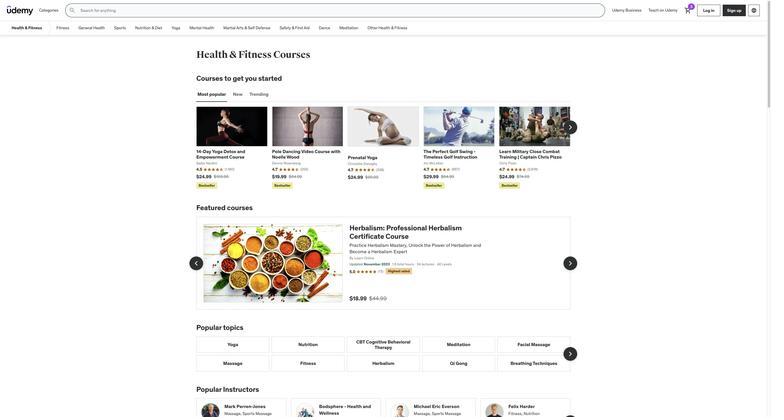 Task type: describe. For each thing, give the bounding box(es) containing it.
0 vertical spatial courses
[[274, 49, 311, 61]]

felix harder fitness, nutrition
[[509, 404, 540, 417]]

and inside bodsphere - health and wellness
[[363, 404, 371, 410]]

everson
[[442, 404, 460, 410]]

herbalism down "therapy"
[[373, 361, 395, 366]]

arrow pointing to subcategory menu links image
[[47, 21, 52, 35]]

course inside 14-day yoga detox and empowerment course
[[229, 154, 245, 160]]

1.5 total hours
[[393, 262, 414, 267]]

0 vertical spatial fitness link
[[52, 21, 74, 35]]

qi gong link
[[422, 356, 496, 372]]

noelle
[[272, 154, 286, 160]]

carousel element containing 14-day yoga detox and empowerment course
[[196, 107, 578, 190]]

felix
[[509, 404, 519, 410]]

udemy business link
[[609, 3, 645, 17]]

first
[[295, 25, 303, 30]]

breathing techniques
[[511, 361, 558, 366]]

expert
[[394, 249, 408, 255]]

military
[[513, 149, 529, 154]]

power
[[432, 242, 445, 248]]

jones
[[253, 404, 266, 410]]

cbt cognitive behavioral therapy
[[357, 339, 411, 351]]

bodsphere - health and wellness link
[[319, 404, 376, 417]]

mental health link
[[185, 21, 219, 35]]

lectures
[[422, 262, 435, 267]]

updated november 2023
[[350, 262, 390, 267]]

diet
[[155, 25, 162, 30]]

levels
[[442, 262, 452, 267]]

mark perren-jones massage, sports massage
[[225, 404, 272, 417]]

mark perren-jones link
[[225, 404, 282, 410]]

fitness up you
[[238, 49, 272, 61]]

fitness,
[[509, 411, 523, 417]]

carousel element for popular topics
[[196, 337, 578, 372]]

herbalism right "of"
[[451, 242, 473, 248]]

fitness inside the carousel element
[[300, 361, 316, 366]]

massage link
[[196, 356, 269, 372]]

combat
[[543, 149, 560, 154]]

a
[[368, 249, 371, 255]]

dance link
[[314, 21, 335, 35]]

34 lectures
[[417, 262, 435, 267]]

meditation inside the carousel element
[[447, 342, 471, 348]]

massage inside mark perren-jones massage, sports massage
[[256, 411, 272, 417]]

gong
[[456, 361, 468, 366]]

safety & first aid
[[280, 25, 310, 30]]

courses
[[227, 204, 253, 212]]

choose a language image
[[752, 8, 757, 13]]

health inside bodsphere - health and wellness
[[347, 404, 362, 410]]

2023
[[382, 262, 390, 267]]

most
[[198, 91, 208, 97]]

the
[[424, 242, 431, 248]]

video
[[302, 149, 314, 154]]

0 vertical spatial yoga link
[[167, 21, 185, 35]]

& for safety & first aid
[[292, 25, 294, 30]]

highest rated
[[388, 269, 410, 274]]

- inside bodsphere - health and wellness
[[345, 404, 346, 410]]

& for nutrition & diet
[[152, 25, 154, 30]]

popular instructors
[[196, 385, 259, 394]]

cbt cognitive behavioral therapy link
[[347, 337, 420, 353]]

aid
[[304, 25, 310, 30]]

facial
[[518, 342, 531, 348]]

cbt
[[357, 339, 365, 345]]

popular for popular instructors
[[196, 385, 222, 394]]

herbalism up "of"
[[429, 224, 462, 233]]

popular instructors element
[[196, 385, 571, 418]]

most popular button
[[196, 87, 227, 101]]

sports inside "link"
[[114, 25, 126, 30]]

rated
[[402, 269, 410, 274]]

general health
[[79, 25, 105, 30]]

with
[[331, 149, 341, 154]]

14-day yoga detox and empowerment course
[[196, 149, 245, 160]]

& for health & fitness courses
[[230, 49, 237, 61]]

captain
[[520, 154, 537, 160]]

instruction
[[454, 154, 478, 160]]

hours
[[405, 262, 414, 267]]

harder
[[520, 404, 535, 410]]

2 next image from the top
[[566, 259, 575, 268]]

categories button
[[36, 3, 62, 17]]

learn inside the learn military close combat training | captain chris pizzo
[[500, 149, 512, 154]]

sign
[[728, 8, 736, 13]]

safety & first aid link
[[275, 21, 314, 35]]

new
[[233, 91, 243, 97]]

log in
[[704, 8, 715, 13]]

swing
[[460, 149, 473, 154]]

breathing
[[511, 361, 532, 366]]

sports for michael
[[432, 411, 444, 417]]

categories
[[39, 8, 58, 13]]

mental health
[[190, 25, 214, 30]]

yoga down topics on the bottom left
[[228, 342, 238, 348]]

fitness right other
[[395, 25, 408, 30]]

herbalism right a
[[372, 249, 393, 255]]

wood
[[287, 154, 300, 160]]

bodsphere
[[319, 404, 343, 410]]

new button
[[232, 87, 244, 101]]

behavioral
[[388, 339, 411, 345]]

by
[[350, 256, 354, 261]]

massage up popular instructors
[[223, 361, 243, 366]]

techniques
[[533, 361, 558, 366]]

0 vertical spatial meditation
[[340, 25, 359, 30]]

health down udemy image
[[12, 25, 24, 30]]

$18.99
[[350, 295, 367, 302]]

qi
[[450, 361, 455, 366]]

carousel element for featured courses
[[190, 217, 578, 310]]

$44.99
[[369, 295, 387, 302]]

general
[[79, 25, 92, 30]]

next image for learn military close combat training | captain chris pizzo
[[566, 123, 575, 132]]

michael eric everson massage, sports massage
[[414, 404, 461, 417]]

previous image
[[192, 259, 201, 268]]

perfect
[[433, 149, 449, 154]]

november
[[364, 262, 381, 267]]

dance
[[319, 25, 330, 30]]

cognitive
[[366, 339, 387, 345]]

mastery,
[[390, 242, 408, 248]]

and inside the herbalism: professional herbalism certificate course practice herbalism mastery, unlock the power of herbalism and become a herbalism expert by learn online
[[474, 242, 481, 248]]

herbalism up a
[[368, 242, 389, 248]]

& inside martial arts & self defense link
[[245, 25, 247, 30]]



Task type: vqa. For each thing, say whether or not it's contained in the screenshot.
Choral
no



Task type: locate. For each thing, give the bounding box(es) containing it.
herbalism: professional herbalism certificate course practice herbalism mastery, unlock the power of herbalism and become a herbalism expert by learn online
[[350, 224, 481, 261]]

0 horizontal spatial -
[[345, 404, 346, 410]]

0 horizontal spatial courses
[[196, 74, 223, 83]]

golf right timeless
[[444, 154, 453, 160]]

become
[[350, 249, 367, 255]]

yoga right "prenatal"
[[367, 155, 378, 160]]

you
[[245, 74, 257, 83]]

0 horizontal spatial and
[[237, 149, 245, 154]]

health right other
[[379, 25, 390, 30]]

5.0
[[350, 269, 356, 275]]

pole
[[272, 149, 282, 154]]

pole dancing video course with noelle wood
[[272, 149, 341, 160]]

yoga link
[[167, 21, 185, 35], [196, 337, 269, 353]]

2 horizontal spatial and
[[474, 242, 481, 248]]

the perfect golf swing - timeless golf instruction link
[[424, 149, 478, 160]]

sports inside mark perren-jones massage, sports massage
[[243, 411, 255, 417]]

meditation link up qi gong
[[422, 337, 496, 353]]

defense
[[256, 25, 271, 30]]

0 horizontal spatial meditation link
[[335, 21, 363, 35]]

eric
[[432, 404, 441, 410]]

teach on udemy link
[[645, 3, 682, 17]]

massage down jones
[[256, 411, 272, 417]]

started
[[258, 74, 282, 83]]

0 horizontal spatial sports
[[114, 25, 126, 30]]

1 horizontal spatial udemy
[[666, 8, 678, 13]]

massage down everson
[[445, 411, 461, 417]]

updated
[[350, 262, 363, 267]]

0 horizontal spatial massage,
[[225, 411, 242, 417]]

carousel element
[[196, 107, 578, 190], [190, 217, 578, 310], [196, 337, 578, 372]]

learn inside the herbalism: professional herbalism certificate course practice herbalism mastery, unlock the power of herbalism and become a herbalism expert by learn online
[[355, 256, 363, 261]]

golf left swing on the top right
[[450, 149, 459, 154]]

& left self
[[245, 25, 247, 30]]

meditation down "search for anything" text field
[[340, 25, 359, 30]]

michael eric everson link
[[414, 404, 471, 410]]

0 vertical spatial learn
[[500, 149, 512, 154]]

facial massage link
[[498, 337, 571, 353]]

fitness link down nutrition link
[[272, 356, 345, 372]]

sports for mark
[[243, 411, 255, 417]]

fitness
[[28, 25, 42, 30], [56, 25, 69, 30], [395, 25, 408, 30], [238, 49, 272, 61], [300, 361, 316, 366]]

martial arts & self defense link
[[219, 21, 275, 35]]

& up to
[[230, 49, 237, 61]]

2 massage, from the left
[[414, 411, 431, 417]]

bodsphere - health and wellness
[[319, 404, 371, 416]]

& inside nutrition & diet link
[[152, 25, 154, 30]]

2 vertical spatial carousel element
[[196, 337, 578, 372]]

other health & fitness
[[368, 25, 408, 30]]

learn up updated
[[355, 256, 363, 261]]

perren-
[[237, 404, 253, 410]]

practice
[[350, 242, 367, 248]]

learn military close combat training | captain chris pizzo
[[500, 149, 562, 160]]

0 horizontal spatial meditation
[[340, 25, 359, 30]]

qi gong
[[450, 361, 468, 366]]

of
[[446, 242, 450, 248]]

and inside 14-day yoga detox and empowerment course
[[237, 149, 245, 154]]

fitness link down submit search image
[[52, 21, 74, 35]]

Search for anything text field
[[79, 6, 598, 15]]

courses to get you started
[[196, 74, 282, 83]]

1 vertical spatial and
[[474, 242, 481, 248]]

massage, inside michael eric everson massage, sports massage
[[414, 411, 431, 417]]

udemy business
[[613, 8, 642, 13]]

martial
[[224, 25, 236, 30]]

day
[[203, 149, 211, 154]]

log
[[704, 8, 711, 13]]

sports down eric
[[432, 411, 444, 417]]

carousel element containing cbt cognitive behavioral therapy
[[196, 337, 578, 372]]

1 massage, from the left
[[225, 411, 242, 417]]

2 udemy from the left
[[666, 8, 678, 13]]

1 horizontal spatial yoga link
[[196, 337, 269, 353]]

courses up most popular
[[196, 74, 223, 83]]

health right mental
[[203, 25, 214, 30]]

shopping cart with 3 items image
[[685, 7, 692, 14]]

massage, down michael at bottom
[[414, 411, 431, 417]]

learn military close combat training | captain chris pizzo link
[[500, 149, 562, 160]]

the perfect golf swing - timeless golf instruction
[[424, 149, 478, 160]]

1 vertical spatial meditation
[[447, 342, 471, 348]]

submit search image
[[69, 7, 76, 14]]

1 vertical spatial popular
[[196, 385, 222, 394]]

& inside "other health & fitness" link
[[391, 25, 394, 30]]

health right general
[[93, 25, 105, 30]]

massage right facial
[[532, 342, 551, 348]]

yoga link down topics on the bottom left
[[196, 337, 269, 353]]

nutrition for nutrition & diet
[[135, 25, 151, 30]]

health & fitness courses
[[196, 49, 311, 61]]

martial arts & self defense
[[224, 25, 271, 30]]

courses down safety & first aid link
[[274, 49, 311, 61]]

2 horizontal spatial nutrition
[[524, 411, 540, 417]]

nutrition for nutrition
[[299, 342, 318, 348]]

1 vertical spatial -
[[345, 404, 346, 410]]

0 vertical spatial -
[[474, 149, 476, 154]]

therapy
[[375, 345, 392, 351]]

facial massage
[[518, 342, 551, 348]]

timeless
[[424, 154, 443, 160]]

popular for popular topics
[[196, 323, 222, 332]]

massage, for michael
[[414, 411, 431, 417]]

course inside the herbalism: professional herbalism certificate course practice herbalism mastery, unlock the power of herbalism and become a herbalism expert by learn online
[[386, 232, 409, 241]]

3 next image from the top
[[566, 350, 575, 359]]

sports down the perren-
[[243, 411, 255, 417]]

sports link
[[110, 21, 131, 35]]

& left first
[[292, 25, 294, 30]]

3 link
[[682, 3, 695, 17]]

sports right general health
[[114, 25, 126, 30]]

1.5
[[393, 262, 397, 267]]

massage, inside mark perren-jones massage, sports massage
[[225, 411, 242, 417]]

unlock
[[409, 242, 423, 248]]

1 vertical spatial learn
[[355, 256, 363, 261]]

(13)
[[378, 270, 384, 274]]

and
[[237, 149, 245, 154], [474, 242, 481, 248], [363, 404, 371, 410]]

course right empowerment
[[229, 154, 245, 160]]

yoga right day
[[212, 149, 223, 154]]

instructors
[[223, 385, 259, 394]]

2 vertical spatial nutrition
[[524, 411, 540, 417]]

1 horizontal spatial courses
[[274, 49, 311, 61]]

0 vertical spatial and
[[237, 149, 245, 154]]

0 horizontal spatial yoga link
[[167, 21, 185, 35]]

0 horizontal spatial learn
[[355, 256, 363, 261]]

sports inside michael eric everson massage, sports massage
[[432, 411, 444, 417]]

carousel element containing herbalism: professional herbalism certificate course
[[190, 217, 578, 310]]

1 horizontal spatial massage,
[[414, 411, 431, 417]]

in
[[712, 8, 715, 13]]

health & fitness link
[[7, 21, 47, 35]]

1 horizontal spatial learn
[[500, 149, 512, 154]]

1 horizontal spatial nutrition
[[299, 342, 318, 348]]

business
[[626, 8, 642, 13]]

& inside safety & first aid link
[[292, 25, 294, 30]]

2 horizontal spatial course
[[386, 232, 409, 241]]

pizzo
[[550, 154, 562, 160]]

massage, down mark
[[225, 411, 242, 417]]

next image
[[566, 123, 575, 132], [566, 259, 575, 268], [566, 350, 575, 359]]

meditation link down "search for anything" text field
[[335, 21, 363, 35]]

0 horizontal spatial fitness link
[[52, 21, 74, 35]]

1 horizontal spatial meditation
[[447, 342, 471, 348]]

udemy image
[[7, 6, 33, 15]]

1 popular from the top
[[196, 323, 222, 332]]

fitness right arrow pointing to subcategory menu links icon
[[56, 25, 69, 30]]

14-
[[196, 149, 203, 154]]

michael
[[414, 404, 431, 410]]

& down udemy image
[[25, 25, 27, 30]]

mark
[[225, 404, 236, 410]]

health up to
[[196, 49, 228, 61]]

& inside the health & fitness link
[[25, 25, 27, 30]]

1 vertical spatial fitness link
[[272, 356, 345, 372]]

0 vertical spatial next image
[[566, 123, 575, 132]]

1 horizontal spatial course
[[315, 149, 330, 154]]

teach
[[649, 8, 659, 13]]

fitness down nutrition link
[[300, 361, 316, 366]]

empowerment
[[196, 154, 228, 160]]

featured courses
[[196, 204, 253, 212]]

teach on udemy
[[649, 8, 678, 13]]

1 horizontal spatial meditation link
[[422, 337, 496, 353]]

meditation
[[340, 25, 359, 30], [447, 342, 471, 348]]

wellness
[[319, 411, 339, 416]]

learn left the |
[[500, 149, 512, 154]]

udemy left "business"
[[613, 8, 625, 13]]

- right swing on the top right
[[474, 149, 476, 154]]

most popular
[[198, 91, 226, 97]]

- inside the perfect golf swing - timeless golf instruction
[[474, 149, 476, 154]]

0 vertical spatial nutrition
[[135, 25, 151, 30]]

other
[[368, 25, 378, 30]]

& left diet
[[152, 25, 154, 30]]

1 vertical spatial carousel element
[[190, 217, 578, 310]]

yoga inside 14-day yoga detox and empowerment course
[[212, 149, 223, 154]]

featured
[[196, 204, 226, 212]]

&
[[25, 25, 27, 30], [152, 25, 154, 30], [245, 25, 247, 30], [292, 25, 294, 30], [391, 25, 394, 30], [230, 49, 237, 61]]

sign up link
[[723, 5, 746, 16]]

1 udemy from the left
[[613, 8, 625, 13]]

course inside pole dancing video course with noelle wood
[[315, 149, 330, 154]]

1 next image from the top
[[566, 123, 575, 132]]

herbalism
[[429, 224, 462, 233], [368, 242, 389, 248], [451, 242, 473, 248], [372, 249, 393, 255], [373, 361, 395, 366]]

1 vertical spatial yoga link
[[196, 337, 269, 353]]

2 popular from the top
[[196, 385, 222, 394]]

0 vertical spatial carousel element
[[196, 107, 578, 190]]

to
[[225, 74, 231, 83]]

2 vertical spatial next image
[[566, 350, 575, 359]]

udemy right on
[[666, 8, 678, 13]]

prenatal
[[348, 155, 366, 160]]

nutrition & diet link
[[131, 21, 167, 35]]

1 vertical spatial nutrition
[[299, 342, 318, 348]]

health & fitness
[[12, 25, 42, 30]]

fitness left arrow pointing to subcategory menu links icon
[[28, 25, 42, 30]]

herbalism link
[[347, 356, 420, 372]]

popular topics
[[196, 323, 244, 332]]

courses
[[274, 49, 311, 61], [196, 74, 223, 83]]

close
[[530, 149, 542, 154]]

health right bodsphere
[[347, 404, 362, 410]]

nutrition inside felix harder fitness, nutrition
[[524, 411, 540, 417]]

& right other
[[391, 25, 394, 30]]

1 horizontal spatial and
[[363, 404, 371, 410]]

1 vertical spatial courses
[[196, 74, 223, 83]]

1 vertical spatial meditation link
[[422, 337, 496, 353]]

nutrition link
[[272, 337, 345, 353]]

professional
[[387, 224, 427, 233]]

0 horizontal spatial udemy
[[613, 8, 625, 13]]

highest
[[388, 269, 401, 274]]

next image for cbt cognitive behavioral therapy
[[566, 350, 575, 359]]

- right bodsphere
[[345, 404, 346, 410]]

& for health & fitness
[[25, 25, 27, 30]]

1 horizontal spatial fitness link
[[272, 356, 345, 372]]

course up mastery,
[[386, 232, 409, 241]]

course left "with"
[[315, 149, 330, 154]]

yoga link right diet
[[167, 21, 185, 35]]

0 vertical spatial popular
[[196, 323, 222, 332]]

0 horizontal spatial nutrition
[[135, 25, 151, 30]]

meditation up qi gong
[[447, 342, 471, 348]]

massage, for mark
[[225, 411, 242, 417]]

1 horizontal spatial sports
[[243, 411, 255, 417]]

1 horizontal spatial -
[[474, 149, 476, 154]]

2 vertical spatial and
[[363, 404, 371, 410]]

yoga right diet
[[172, 25, 180, 30]]

massage inside michael eric everson massage, sports massage
[[445, 411, 461, 417]]

2 horizontal spatial sports
[[432, 411, 444, 417]]

1 vertical spatial next image
[[566, 259, 575, 268]]

0 horizontal spatial course
[[229, 154, 245, 160]]

0 vertical spatial meditation link
[[335, 21, 363, 35]]



